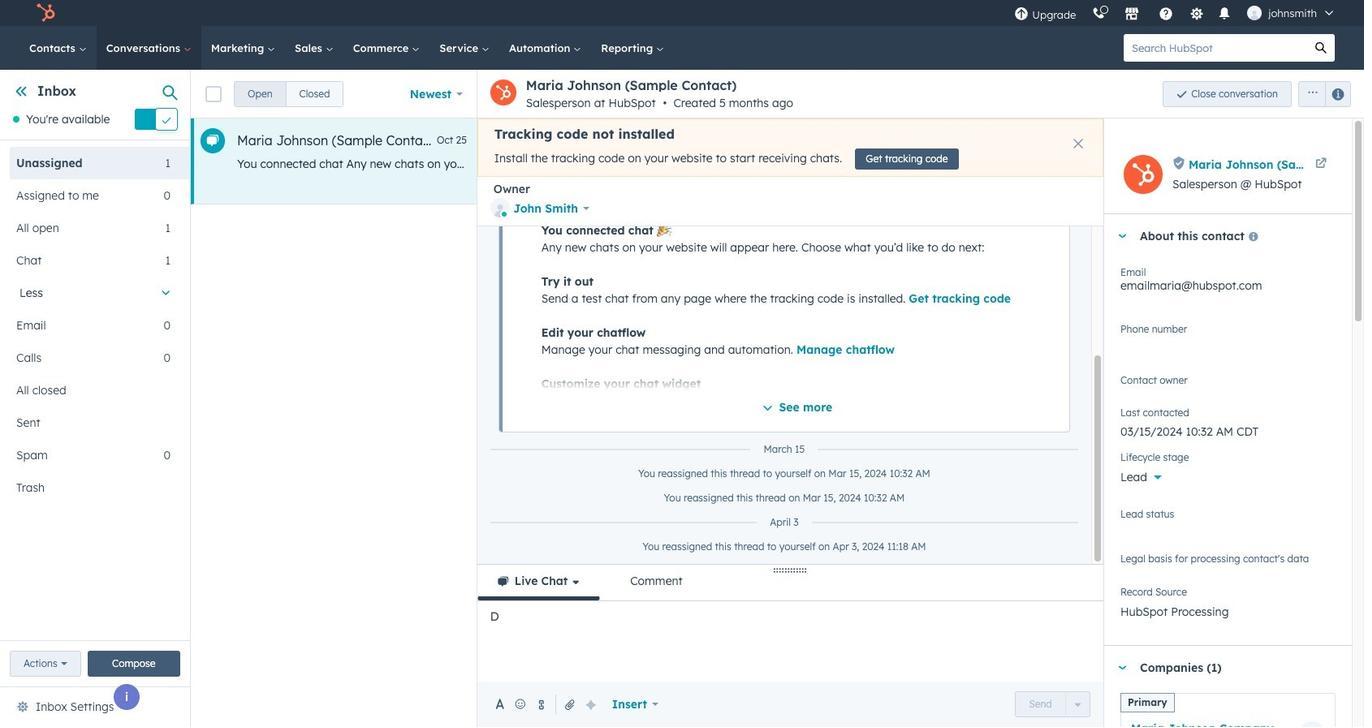 Task type: locate. For each thing, give the bounding box(es) containing it.
Search HubSpot search field
[[1124, 34, 1308, 62]]

you're available image
[[13, 116, 19, 123]]

alert
[[478, 119, 1104, 177]]

john smith image
[[1248, 6, 1263, 20]]

-- text field
[[1121, 417, 1336, 443]]

caret image
[[1118, 234, 1128, 238], [1118, 667, 1128, 671]]

1 vertical spatial caret image
[[1118, 667, 1128, 671]]

close image
[[1074, 139, 1084, 149]]

main content
[[191, 34, 1365, 728]]

0 vertical spatial caret image
[[1118, 234, 1128, 238]]

group
[[234, 81, 344, 107], [1293, 81, 1352, 107], [1016, 692, 1091, 718]]

None button
[[234, 81, 286, 107], [286, 81, 344, 107], [234, 81, 286, 107], [286, 81, 344, 107]]

2 horizontal spatial group
[[1293, 81, 1352, 107]]

marketplaces image
[[1125, 7, 1140, 22]]

None text field
[[1121, 321, 1336, 353]]

menu
[[1007, 0, 1345, 26]]

live chat from maria johnson (sample contact) with context you connected chat
any new chats on your website will appear here. choose what you'd like to do next:

try it out 
send a test chat from any page where the tracking code is installed: https://app.hubs row
[[191, 119, 1302, 205]]

0 horizontal spatial group
[[234, 81, 344, 107]]



Task type: vqa. For each thing, say whether or not it's contained in the screenshot.
HubSpot LINK on the top of the page
no



Task type: describe. For each thing, give the bounding box(es) containing it.
1 caret image from the top
[[1118, 234, 1128, 238]]

1 horizontal spatial group
[[1016, 692, 1091, 718]]

2 caret image from the top
[[1118, 667, 1128, 671]]



